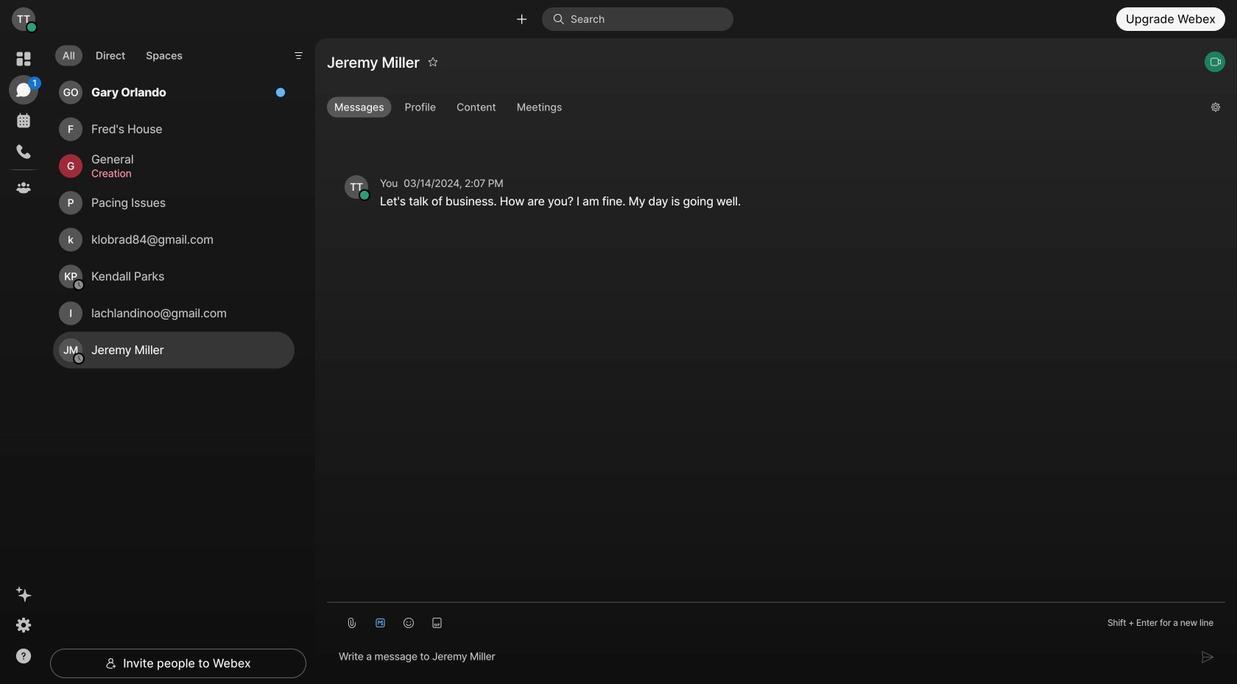 Task type: vqa. For each thing, say whether or not it's contained in the screenshot.
option
no



Task type: locate. For each thing, give the bounding box(es) containing it.
tab list
[[52, 36, 194, 70]]

navigation
[[0, 38, 47, 684]]

group
[[327, 97, 1200, 121]]

klobrad84@gmail.com list item
[[53, 221, 295, 258]]

new messages image
[[276, 87, 286, 98]]

kendall parks list item
[[53, 258, 295, 295]]



Task type: describe. For each thing, give the bounding box(es) containing it.
general list item
[[53, 148, 295, 185]]

creation element
[[91, 165, 277, 182]]

fred's house list item
[[53, 111, 295, 148]]

jeremy miller list item
[[53, 332, 295, 369]]

message composer toolbar element
[[327, 603, 1226, 637]]

pacing issues list item
[[53, 185, 295, 221]]

webex tab list
[[9, 44, 41, 203]]

gary orlando, new messages list item
[[53, 74, 295, 111]]

lachlandinoo@gmail.com list item
[[53, 295, 295, 332]]



